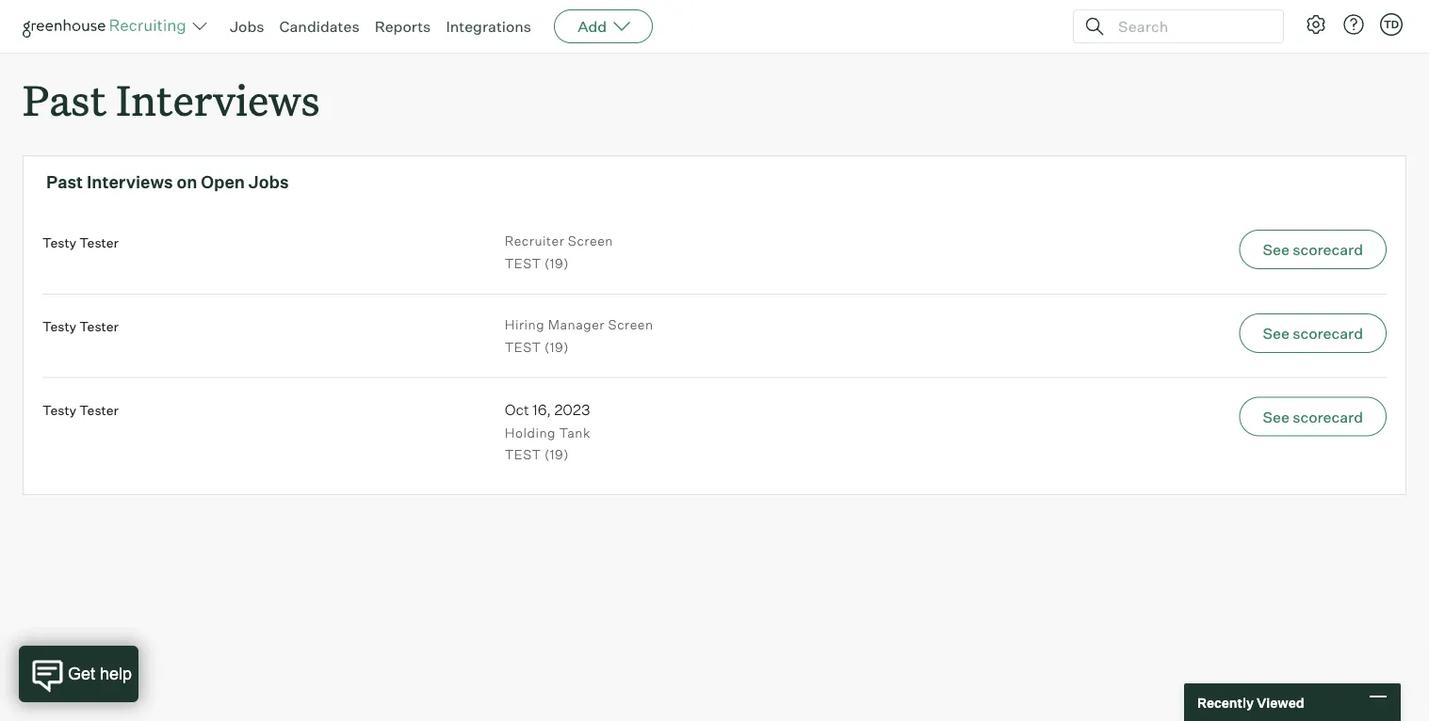 Task type: describe. For each thing, give the bounding box(es) containing it.
configure image
[[1305, 13, 1327, 36]]

testy for recruiter
[[42, 235, 76, 251]]

see for hiring manager screen
[[1263, 324, 1290, 343]]

3 testy tester from the top
[[42, 402, 119, 418]]

past for past interviews on open jobs
[[46, 171, 83, 192]]

testy tester for hiring
[[42, 318, 119, 335]]

scorecard for recruiter screen
[[1293, 240, 1363, 259]]

recently
[[1197, 695, 1254, 711]]

candidates link
[[279, 17, 360, 36]]

tester for recruiter screen
[[79, 235, 119, 251]]

3 see scorecard from the top
[[1263, 407, 1363, 426]]

past interviews
[[23, 72, 320, 127]]

test inside the oct 16, 2023 holding tank test (19)
[[505, 447, 541, 463]]

integrations link
[[446, 17, 531, 36]]

1 vertical spatial jobs
[[249, 171, 289, 192]]

oct 16, 2023 holding tank test (19)
[[505, 400, 591, 463]]

see for recruiter screen
[[1263, 240, 1290, 259]]

on
[[177, 171, 197, 192]]

Search text field
[[1114, 13, 1266, 40]]

jobs link
[[230, 17, 264, 36]]

testy tester for recruiter
[[42, 235, 119, 251]]

test inside hiring manager screen test (19)
[[505, 339, 541, 355]]

hiring
[[505, 316, 545, 333]]

reports
[[375, 17, 431, 36]]

(19) inside hiring manager screen test (19)
[[545, 339, 569, 355]]

holding
[[505, 424, 556, 441]]

3 tester from the top
[[79, 402, 119, 418]]

(19) inside "recruiter screen test (19)"
[[545, 255, 569, 272]]

16,
[[533, 400, 551, 419]]

3 testy from the top
[[42, 402, 76, 418]]

see scorecard for recruiter screen
[[1263, 240, 1363, 259]]

screen inside hiring manager screen test (19)
[[608, 316, 654, 333]]

interviews for past interviews on open jobs
[[87, 171, 173, 192]]

see scorecard for hiring manager screen
[[1263, 324, 1363, 343]]

scorecard for hiring manager screen
[[1293, 324, 1363, 343]]

3 testy tester link from the top
[[42, 402, 119, 418]]

interviews for past interviews
[[116, 72, 320, 127]]

test inside "recruiter screen test (19)"
[[505, 255, 541, 272]]



Task type: vqa. For each thing, say whether or not it's contained in the screenshot.
the 1 cell
no



Task type: locate. For each thing, give the bounding box(es) containing it.
1 see scorecard from the top
[[1263, 240, 1363, 259]]

past interviews on open jobs
[[46, 171, 289, 192]]

0 vertical spatial jobs
[[230, 17, 264, 36]]

1 (19) from the top
[[545, 255, 569, 272]]

manager
[[548, 316, 605, 333]]

1 see from the top
[[1263, 240, 1290, 259]]

0 vertical spatial tester
[[79, 235, 119, 251]]

1 testy tester from the top
[[42, 235, 119, 251]]

see scorecard link
[[967, 230, 1387, 270], [967, 314, 1387, 353], [967, 397, 1387, 437]]

0 vertical spatial test
[[505, 255, 541, 272]]

0 vertical spatial see scorecard link
[[967, 230, 1387, 270]]

2 testy tester link from the top
[[42, 318, 119, 335]]

tank
[[559, 424, 591, 441]]

0 vertical spatial testy tester
[[42, 235, 119, 251]]

screen right manager
[[608, 316, 654, 333]]

2 test from the top
[[505, 339, 541, 355]]

0 vertical spatial past
[[23, 72, 106, 127]]

see scorecard link for recruiter screen
[[967, 230, 1387, 270]]

1 scorecard from the top
[[1293, 240, 1363, 259]]

1 vertical spatial past
[[46, 171, 83, 192]]

2 vertical spatial (19)
[[545, 447, 569, 463]]

td
[[1384, 18, 1399, 31]]

past
[[23, 72, 106, 127], [46, 171, 83, 192]]

2 scorecard from the top
[[1293, 324, 1363, 343]]

testy
[[42, 235, 76, 251], [42, 318, 76, 335], [42, 402, 76, 418]]

1 vertical spatial (19)
[[545, 339, 569, 355]]

2023
[[554, 400, 590, 419]]

scorecard
[[1293, 240, 1363, 259], [1293, 324, 1363, 343], [1293, 407, 1363, 426]]

2 vertical spatial testy tester link
[[42, 402, 119, 418]]

2 tester from the top
[[79, 318, 119, 335]]

add
[[578, 17, 607, 36]]

(19) down manager
[[545, 339, 569, 355]]

2 vertical spatial see
[[1263, 407, 1290, 426]]

3 (19) from the top
[[545, 447, 569, 463]]

0 vertical spatial (19)
[[545, 255, 569, 272]]

1 test from the top
[[505, 255, 541, 272]]

1 vertical spatial test
[[505, 339, 541, 355]]

1 vertical spatial scorecard
[[1293, 324, 1363, 343]]

1 testy tester link from the top
[[42, 235, 119, 251]]

2 testy tester from the top
[[42, 318, 119, 335]]

2 (19) from the top
[[545, 339, 569, 355]]

2 vertical spatial test
[[505, 447, 541, 463]]

past for past interviews
[[23, 72, 106, 127]]

2 vertical spatial testy
[[42, 402, 76, 418]]

2 vertical spatial scorecard
[[1293, 407, 1363, 426]]

1 vertical spatial interviews
[[87, 171, 173, 192]]

3 see from the top
[[1263, 407, 1290, 426]]

see
[[1263, 240, 1290, 259], [1263, 324, 1290, 343], [1263, 407, 1290, 426]]

jobs
[[230, 17, 264, 36], [249, 171, 289, 192]]

tester
[[79, 235, 119, 251], [79, 318, 119, 335], [79, 402, 119, 418]]

1 vertical spatial testy tester link
[[42, 318, 119, 335]]

1 tester from the top
[[79, 235, 119, 251]]

candidates
[[279, 17, 360, 36]]

test down 'holding'
[[505, 447, 541, 463]]

interviews down the jobs "link" at the left
[[116, 72, 320, 127]]

jobs right open
[[249, 171, 289, 192]]

screen inside "recruiter screen test (19)"
[[568, 233, 613, 249]]

1 vertical spatial see scorecard link
[[967, 314, 1387, 353]]

1 vertical spatial see
[[1263, 324, 1290, 343]]

(19) down recruiter
[[545, 255, 569, 272]]

hiring manager screen test (19)
[[505, 316, 654, 355]]

0 vertical spatial testy
[[42, 235, 76, 251]]

2 vertical spatial tester
[[79, 402, 119, 418]]

td button
[[1380, 13, 1403, 36]]

0 vertical spatial testy tester link
[[42, 235, 119, 251]]

(19)
[[545, 255, 569, 272], [545, 339, 569, 355], [545, 447, 569, 463]]

0 vertical spatial scorecard
[[1293, 240, 1363, 259]]

2 vertical spatial testy tester
[[42, 402, 119, 418]]

test
[[505, 255, 541, 272], [505, 339, 541, 355], [505, 447, 541, 463]]

0 vertical spatial see scorecard
[[1263, 240, 1363, 259]]

3 test from the top
[[505, 447, 541, 463]]

testy tester link
[[42, 235, 119, 251], [42, 318, 119, 335], [42, 402, 119, 418]]

testy for hiring
[[42, 318, 76, 335]]

greenhouse recruiting image
[[23, 15, 192, 38]]

2 see scorecard from the top
[[1263, 324, 1363, 343]]

1 vertical spatial tester
[[79, 318, 119, 335]]

recruiter screen test (19)
[[505, 233, 613, 272]]

3 see scorecard link from the top
[[967, 397, 1387, 437]]

2 vertical spatial see scorecard link
[[967, 397, 1387, 437]]

open
[[201, 171, 245, 192]]

2 testy from the top
[[42, 318, 76, 335]]

screen
[[568, 233, 613, 249], [608, 316, 654, 333]]

interviews left on
[[87, 171, 173, 192]]

testy tester link for hiring
[[42, 318, 119, 335]]

testy tester link for recruiter
[[42, 235, 119, 251]]

jobs left candidates
[[230, 17, 264, 36]]

1 see scorecard link from the top
[[967, 230, 1387, 270]]

0 vertical spatial interviews
[[116, 72, 320, 127]]

(19) down tank
[[545, 447, 569, 463]]

0 vertical spatial see
[[1263, 240, 1290, 259]]

add button
[[554, 9, 653, 43]]

1 vertical spatial testy tester
[[42, 318, 119, 335]]

test down hiring
[[505, 339, 541, 355]]

(19) inside the oct 16, 2023 holding tank test (19)
[[545, 447, 569, 463]]

recently viewed
[[1197, 695, 1304, 711]]

1 vertical spatial see scorecard
[[1263, 324, 1363, 343]]

0 vertical spatial screen
[[568, 233, 613, 249]]

reports link
[[375, 17, 431, 36]]

viewed
[[1257, 695, 1304, 711]]

recruiter
[[505, 233, 565, 249]]

screen right recruiter
[[568, 233, 613, 249]]

2 see from the top
[[1263, 324, 1290, 343]]

see scorecard link for hiring manager screen
[[967, 314, 1387, 353]]

interviews
[[116, 72, 320, 127], [87, 171, 173, 192]]

3 scorecard from the top
[[1293, 407, 1363, 426]]

1 vertical spatial screen
[[608, 316, 654, 333]]

1 vertical spatial testy
[[42, 318, 76, 335]]

1 testy from the top
[[42, 235, 76, 251]]

testy tester
[[42, 235, 119, 251], [42, 318, 119, 335], [42, 402, 119, 418]]

td button
[[1376, 9, 1407, 40]]

integrations
[[446, 17, 531, 36]]

2 vertical spatial see scorecard
[[1263, 407, 1363, 426]]

2 see scorecard link from the top
[[967, 314, 1387, 353]]

oct
[[505, 400, 529, 419]]

test down recruiter
[[505, 255, 541, 272]]

tester for hiring manager screen
[[79, 318, 119, 335]]

see scorecard
[[1263, 240, 1363, 259], [1263, 324, 1363, 343], [1263, 407, 1363, 426]]



